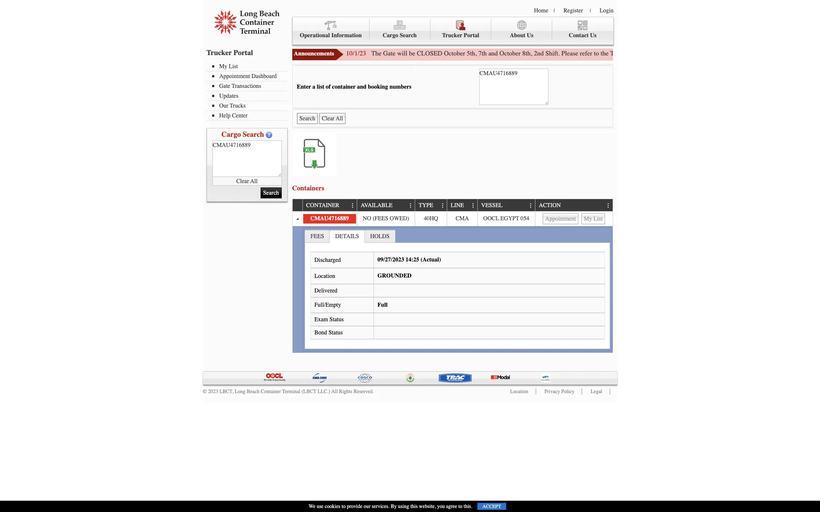 Task type: describe. For each thing, give the bounding box(es) containing it.
trucker portal link
[[431, 19, 492, 40]]

gate inside my list appointment dashboard gate transactions updates our trucks help center
[[219, 83, 230, 89]]

1 the from the left
[[601, 49, 609, 57]]

about
[[510, 32, 526, 39]]

available link
[[361, 199, 396, 211]]

container
[[307, 202, 340, 209]]

policy
[[562, 388, 575, 395]]

2 the from the left
[[756, 49, 764, 57]]

1 | from the left
[[554, 8, 555, 14]]

edit column settings image for line
[[471, 203, 477, 209]]

edit column settings image
[[408, 203, 414, 209]]

delivered
[[315, 287, 338, 294]]

no (fees owed)
[[363, 215, 410, 222]]

us for about us
[[527, 32, 534, 39]]

beach
[[247, 388, 260, 395]]

privacy policy
[[545, 388, 575, 395]]

holds tab
[[365, 230, 396, 242]]

1 vertical spatial cargo search
[[222, 130, 264, 139]]

oocl egypt 054 cell
[[478, 212, 536, 226]]

help
[[219, 112, 231, 119]]

accept
[[483, 504, 502, 509]]

details tab
[[330, 230, 365, 243]]

(actual)
[[421, 257, 441, 263]]

edit column settings image for container
[[350, 203, 356, 209]]

line link
[[451, 199, 468, 211]]

enter
[[297, 84, 311, 90]]

gate
[[715, 49, 726, 57]]

week.
[[765, 49, 781, 57]]

services.
[[372, 504, 390, 510]]

bond
[[315, 330, 327, 336]]

my
[[219, 63, 228, 70]]

7th
[[479, 49, 487, 57]]

action link
[[539, 199, 565, 211]]

booking
[[368, 84, 388, 90]]

we
[[309, 504, 316, 510]]

updates
[[219, 93, 239, 99]]

1 vertical spatial and
[[357, 84, 367, 90]]

discharged
[[315, 257, 341, 263]]

home
[[535, 7, 549, 14]]

holds
[[371, 233, 390, 240]]

list
[[229, 63, 238, 70]]

you
[[438, 504, 445, 510]]

operational information link
[[293, 19, 370, 40]]

login link
[[600, 7, 614, 14]]

list
[[317, 84, 325, 90]]

location link
[[511, 388, 529, 395]]

contact us link
[[553, 19, 614, 40]]

row containing container
[[293, 199, 613, 212]]

privacy
[[545, 388, 561, 395]]

my list link
[[212, 63, 287, 70]]

gate transactions link
[[212, 83, 287, 89]]

vessel
[[482, 202, 503, 209]]

bond status
[[315, 330, 343, 336]]

rights
[[339, 388, 353, 395]]

use
[[317, 504, 324, 510]]

©
[[203, 388, 207, 395]]

legal link
[[591, 388, 603, 395]]

1 horizontal spatial location
[[511, 388, 529, 395]]

no
[[363, 215, 372, 222]]

vessel column header
[[478, 199, 536, 212]]

appointment
[[219, 73, 250, 80]]

by
[[391, 504, 397, 510]]

(lbct
[[302, 388, 317, 395]]

edit column settings image for type
[[440, 203, 446, 209]]

fees tab
[[305, 230, 330, 242]]

(fees
[[373, 215, 389, 222]]

hours
[[642, 49, 658, 57]]

type column header
[[415, 199, 447, 212]]

details
[[336, 233, 359, 240]]

login
[[600, 7, 614, 14]]

all inside button
[[251, 178, 258, 184]]

1 horizontal spatial gate
[[384, 49, 396, 57]]

portal inside trucker portal link
[[464, 32, 480, 39]]

14:25
[[406, 257, 420, 263]]

dashboard
[[252, 73, 277, 80]]

10/1/23
[[346, 49, 367, 57]]

we use cookies to provide our services. by using this website, you agree to this.
[[309, 504, 473, 510]]

enter a list of container and booking numbers
[[297, 84, 412, 90]]

a
[[313, 84, 316, 90]]

appointment dashboard link
[[212, 73, 287, 80]]

container link
[[307, 199, 343, 211]]

our trucks link
[[212, 103, 287, 109]]

details
[[728, 49, 745, 57]]

operational information
[[300, 32, 362, 39]]

container column header
[[303, 199, 357, 212]]

clear all
[[237, 178, 258, 184]]

location inside row group
[[315, 273, 336, 279]]

our
[[219, 103, 229, 109]]

2023
[[208, 388, 218, 395]]

0 horizontal spatial search
[[243, 130, 264, 139]]

8th,
[[523, 49, 533, 57]]

available
[[361, 202, 393, 209]]

exam
[[315, 316, 328, 323]]

closed
[[417, 49, 443, 57]]

menu bar containing operational information
[[292, 17, 614, 45]]

1 october from the left
[[444, 49, 466, 57]]

tab list inside row group
[[303, 228, 612, 351]]

09/27/2023 14:25 (actual)
[[378, 257, 441, 263]]

cmau4716889
[[311, 215, 349, 222]]



Task type: vqa. For each thing, say whether or not it's contained in the screenshot.
"NO (FEES OWED)" cell
yes



Task type: locate. For each thing, give the bounding box(es) containing it.
2 edit column settings image from the left
[[440, 203, 446, 209]]

tree grid
[[293, 199, 613, 353]]

1 us from the left
[[527, 32, 534, 39]]

2 horizontal spatial to
[[595, 49, 600, 57]]

privacy policy link
[[545, 388, 575, 395]]

this.
[[464, 504, 473, 510]]

1 vertical spatial trucker portal
[[207, 49, 253, 57]]

oocl
[[484, 215, 500, 222]]

09/27/2023
[[378, 257, 405, 263]]

cargo up will
[[383, 32, 399, 39]]

updates link
[[212, 93, 287, 99]]

portal up my list link
[[234, 49, 253, 57]]

owed)
[[390, 215, 410, 222]]

row
[[293, 199, 613, 212], [293, 212, 613, 226]]

register
[[564, 7, 584, 14]]

october left 5th,
[[444, 49, 466, 57]]

cargo search up will
[[383, 32, 417, 39]]

0 horizontal spatial cargo search
[[222, 130, 264, 139]]

gate right the
[[384, 49, 396, 57]]

web
[[660, 49, 671, 57]]

2 october from the left
[[500, 49, 521, 57]]

1 horizontal spatial portal
[[464, 32, 480, 39]]

about us link
[[492, 19, 553, 40]]

40hq cell
[[415, 212, 447, 226]]

egypt
[[501, 215, 520, 222]]

cookies
[[325, 504, 341, 510]]

shift.
[[546, 49, 560, 57]]

1 horizontal spatial |
[[591, 8, 592, 14]]

cell
[[536, 212, 613, 226]]

location up delivered
[[315, 273, 336, 279]]

trucker portal up list
[[207, 49, 253, 57]]

announcements
[[294, 50, 334, 57]]

0 horizontal spatial for
[[686, 49, 694, 57]]

portal up 5th,
[[464, 32, 480, 39]]

1 horizontal spatial cargo search
[[383, 32, 417, 39]]

2 row from the top
[[293, 212, 613, 226]]

location
[[315, 273, 336, 279], [511, 388, 529, 395]]

no (fees owed) cell
[[357, 212, 415, 226]]

will
[[398, 49, 408, 57]]

4 edit column settings image from the left
[[529, 203, 534, 209]]

edit column settings image inside type column header
[[440, 203, 446, 209]]

1 horizontal spatial trucker portal
[[443, 32, 480, 39]]

cargo search link
[[370, 19, 431, 40]]

cma cell
[[447, 212, 478, 226]]

status up bond status
[[330, 316, 344, 323]]

all right 'llc.)'
[[332, 388, 338, 395]]

054
[[521, 215, 530, 222]]

register link
[[564, 7, 584, 14]]

1 row from the top
[[293, 199, 613, 212]]

gate up updates
[[219, 83, 230, 89]]

menu bar
[[292, 17, 614, 45], [207, 62, 291, 121]]

0 horizontal spatial portal
[[234, 49, 253, 57]]

0 horizontal spatial all
[[251, 178, 258, 184]]

tab list
[[303, 228, 612, 351]]

cargo down help
[[222, 130, 241, 139]]

40hq
[[424, 215, 439, 222]]

gate right truck on the top right of the page
[[628, 49, 640, 57]]

edit column settings image for action
[[606, 203, 612, 209]]

0 horizontal spatial location
[[315, 273, 336, 279]]

0 horizontal spatial |
[[554, 8, 555, 14]]

all
[[251, 178, 258, 184], [332, 388, 338, 395]]

october
[[444, 49, 466, 57], [500, 49, 521, 57]]

us right "contact"
[[591, 32, 597, 39]]

1 horizontal spatial cargo
[[383, 32, 399, 39]]

action
[[539, 202, 561, 209]]

1 vertical spatial portal
[[234, 49, 253, 57]]

1 vertical spatial search
[[243, 130, 264, 139]]

1 vertical spatial status
[[329, 330, 343, 336]]

to
[[595, 49, 600, 57], [342, 504, 346, 510], [459, 504, 463, 510]]

line
[[451, 202, 465, 209]]

1 vertical spatial trucker
[[207, 49, 232, 57]]

0 vertical spatial status
[[330, 316, 344, 323]]

trucker up my
[[207, 49, 232, 57]]

line column header
[[447, 199, 478, 212]]

legal
[[591, 388, 603, 395]]

0 horizontal spatial menu bar
[[207, 62, 291, 121]]

full/empty
[[315, 302, 341, 308]]

1 vertical spatial cargo
[[222, 130, 241, 139]]

container
[[332, 84, 356, 90]]

edit column settings image inside action column header
[[606, 203, 612, 209]]

october left 8th,
[[500, 49, 521, 57]]

trucker inside "menu bar"
[[443, 32, 463, 39]]

1 horizontal spatial all
[[332, 388, 338, 395]]

2 for from the left
[[746, 49, 754, 57]]

status for exam status
[[330, 316, 344, 323]]

row group
[[293, 212, 613, 353]]

cargo search down center
[[222, 130, 264, 139]]

the left truck on the top right of the page
[[601, 49, 609, 57]]

0 horizontal spatial trucker portal
[[207, 49, 253, 57]]

contact us
[[569, 32, 597, 39]]

the
[[601, 49, 609, 57], [756, 49, 764, 57]]

5 edit column settings image from the left
[[606, 203, 612, 209]]

0 vertical spatial all
[[251, 178, 258, 184]]

fees
[[311, 233, 324, 240]]

website,
[[419, 504, 436, 510]]

row down line
[[293, 212, 613, 226]]

status
[[330, 316, 344, 323], [329, 330, 343, 336]]

status for bond status
[[329, 330, 343, 336]]

grounded
[[378, 273, 412, 279]]

5th,
[[467, 49, 477, 57]]

1 horizontal spatial and
[[489, 49, 498, 57]]

accept button
[[478, 503, 507, 510]]

search
[[400, 32, 417, 39], [243, 130, 264, 139]]

Enter container numbers and/ or booking numbers.  text field
[[213, 140, 282, 177]]

0 vertical spatial trucker
[[443, 32, 463, 39]]

1 horizontal spatial menu bar
[[292, 17, 614, 45]]

type link
[[419, 199, 437, 211]]

lbct,
[[220, 388, 234, 395]]

0 vertical spatial and
[[489, 49, 498, 57]]

edit column settings image for vessel
[[529, 203, 534, 209]]

to left this.
[[459, 504, 463, 510]]

row up cma
[[293, 199, 613, 212]]

0 horizontal spatial trucker
[[207, 49, 232, 57]]

row group containing cmau4716889
[[293, 212, 613, 353]]

us right about
[[527, 32, 534, 39]]

2 | from the left
[[591, 8, 592, 14]]

the
[[372, 49, 382, 57]]

0 vertical spatial cargo search
[[383, 32, 417, 39]]

search down help center link
[[243, 130, 264, 139]]

to right refer
[[595, 49, 600, 57]]

trucks
[[230, 103, 246, 109]]

1 for from the left
[[686, 49, 694, 57]]

1 vertical spatial all
[[332, 388, 338, 395]]

1 horizontal spatial october
[[500, 49, 521, 57]]

clear
[[237, 178, 249, 184]]

about us
[[510, 32, 534, 39]]

full
[[378, 302, 388, 308]]

0 horizontal spatial the
[[601, 49, 609, 57]]

tree grid containing container
[[293, 199, 613, 353]]

contact
[[569, 32, 589, 39]]

page
[[672, 49, 685, 57]]

to left provide
[[342, 504, 346, 510]]

1 horizontal spatial the
[[756, 49, 764, 57]]

transactions
[[232, 83, 261, 89]]

edit column settings image inside 'vessel' column header
[[529, 203, 534, 209]]

this
[[411, 504, 418, 510]]

all right "clear"
[[251, 178, 258, 184]]

tab list containing fees
[[303, 228, 612, 351]]

edit column settings image inside line column header
[[471, 203, 477, 209]]

0 vertical spatial search
[[400, 32, 417, 39]]

operational
[[300, 32, 330, 39]]

using
[[398, 504, 410, 510]]

oocl egypt 054
[[484, 215, 530, 222]]

action column header
[[536, 199, 613, 212]]

reserved.
[[354, 388, 374, 395]]

1 edit column settings image from the left
[[350, 203, 356, 209]]

0 vertical spatial location
[[315, 273, 336, 279]]

cargo
[[383, 32, 399, 39], [222, 130, 241, 139]]

cell inside row group
[[536, 212, 613, 226]]

container
[[261, 388, 281, 395]]

cma
[[456, 215, 469, 222]]

1 horizontal spatial trucker
[[443, 32, 463, 39]]

search up be
[[400, 32, 417, 39]]

1 vertical spatial location
[[511, 388, 529, 395]]

trucker portal inside "menu bar"
[[443, 32, 480, 39]]

0 horizontal spatial to
[[342, 504, 346, 510]]

the left week.
[[756, 49, 764, 57]]

1 horizontal spatial search
[[400, 32, 417, 39]]

trucker
[[443, 32, 463, 39], [207, 49, 232, 57]]

0 horizontal spatial october
[[444, 49, 466, 57]]

exam status
[[315, 316, 344, 323]]

1 horizontal spatial to
[[459, 504, 463, 510]]

0 vertical spatial menu bar
[[292, 17, 614, 45]]

None button
[[320, 113, 346, 124], [543, 213, 579, 224], [582, 213, 606, 224], [320, 113, 346, 124], [543, 213, 579, 224], [582, 213, 606, 224]]

cmau4716889 cell
[[303, 212, 357, 226]]

further
[[696, 49, 713, 57]]

for right details
[[746, 49, 754, 57]]

cargo search inside "menu bar"
[[383, 32, 417, 39]]

0 vertical spatial portal
[[464, 32, 480, 39]]

2 horizontal spatial gate
[[628, 49, 640, 57]]

vessel link
[[482, 199, 507, 211]]

gate
[[384, 49, 396, 57], [628, 49, 640, 57], [219, 83, 230, 89]]

2nd
[[535, 49, 544, 57]]

0 horizontal spatial and
[[357, 84, 367, 90]]

0 vertical spatial cargo
[[383, 32, 399, 39]]

of
[[326, 84, 331, 90]]

location left privacy
[[511, 388, 529, 395]]

None submit
[[297, 113, 318, 124], [261, 188, 282, 198], [297, 113, 318, 124], [261, 188, 282, 198]]

Enter container numbers and/ or booking numbers. Press ESC to reset input box text field
[[480, 69, 549, 105]]

0 horizontal spatial us
[[527, 32, 534, 39]]

1 horizontal spatial us
[[591, 32, 597, 39]]

1 vertical spatial menu bar
[[207, 62, 291, 121]]

and right 7th
[[489, 49, 498, 57]]

available column header
[[357, 199, 415, 212]]

|
[[554, 8, 555, 14], [591, 8, 592, 14]]

provide
[[347, 504, 363, 510]]

menu bar containing my list
[[207, 62, 291, 121]]

| left login link
[[591, 8, 592, 14]]

and left booking on the left top of page
[[357, 84, 367, 90]]

0 horizontal spatial gate
[[219, 83, 230, 89]]

0 horizontal spatial cargo
[[222, 130, 241, 139]]

edit column settings image
[[350, 203, 356, 209], [440, 203, 446, 209], [471, 203, 477, 209], [529, 203, 534, 209], [606, 203, 612, 209]]

1 horizontal spatial for
[[746, 49, 754, 57]]

search inside "menu bar"
[[400, 32, 417, 39]]

| right home
[[554, 8, 555, 14]]

trucker up closed
[[443, 32, 463, 39]]

row containing cmau4716889
[[293, 212, 613, 226]]

status down "exam status"
[[329, 330, 343, 336]]

2 us from the left
[[591, 32, 597, 39]]

for right page
[[686, 49, 694, 57]]

help center link
[[212, 112, 287, 119]]

us for contact us
[[591, 32, 597, 39]]

my list appointment dashboard gate transactions updates our trucks help center
[[219, 63, 277, 119]]

0 vertical spatial trucker portal
[[443, 32, 480, 39]]

trucker portal up 5th,
[[443, 32, 480, 39]]

containers
[[292, 184, 325, 192]]

edit column settings image inside container "column header"
[[350, 203, 356, 209]]

3 edit column settings image from the left
[[471, 203, 477, 209]]



